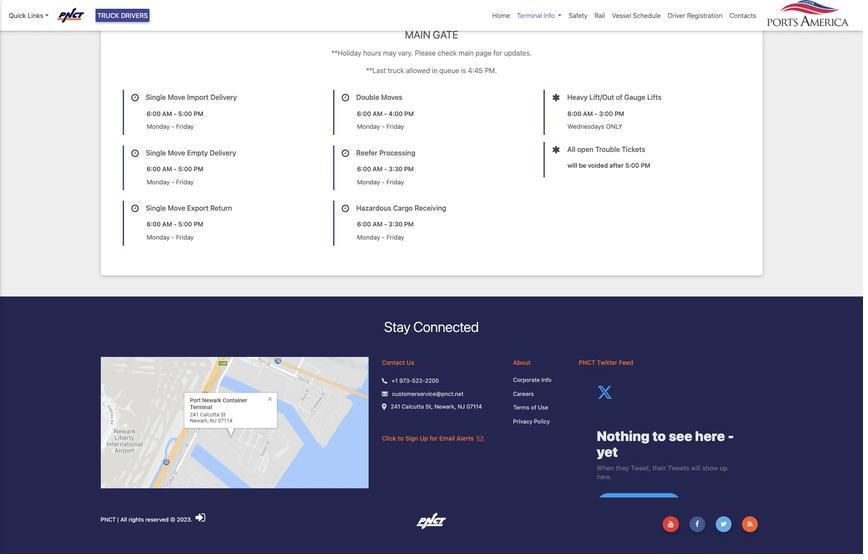 Task type: describe. For each thing, give the bounding box(es) containing it.
reefer
[[356, 149, 378, 157]]

all open trouble tickets
[[567, 145, 645, 153]]

driver registration
[[668, 11, 723, 19]]

single move empty delivery
[[146, 149, 236, 157]]

terminal info
[[517, 11, 555, 19]]

terms of use
[[513, 404, 548, 411]]

**holiday
[[331, 49, 362, 57]]

please
[[415, 49, 436, 57]]

quick links link
[[9, 11, 49, 20]]

policy
[[534, 418, 550, 425]]

feed
[[619, 359, 633, 367]]

calcutta
[[402, 403, 424, 410]]

trouble
[[596, 145, 620, 153]]

hazardous
[[356, 204, 392, 212]]

contact
[[382, 359, 405, 367]]

links
[[28, 11, 43, 19]]

truck
[[388, 67, 404, 75]]

**last truck allowed in queue is 4:45 pm.
[[366, 67, 497, 75]]

empty
[[187, 149, 208, 157]]

move for import
[[168, 94, 185, 101]]

of inside terms of use link
[[531, 404, 537, 411]]

**holiday hours may vary. please check main page for updates.
[[331, 49, 532, 57]]

5:00 for single move empty delivery
[[178, 165, 192, 173]]

0 vertical spatial all
[[567, 145, 576, 153]]

updates.
[[504, 49, 532, 57]]

gate
[[433, 28, 458, 41]]

lifts
[[647, 94, 662, 101]]

careers link
[[513, 390, 566, 399]]

monday for hazardous cargo receiving
[[357, 234, 380, 241]]

tickets
[[622, 145, 645, 153]]

8:00
[[568, 110, 582, 117]]

use
[[538, 404, 548, 411]]

email
[[439, 435, 455, 442]]

monday for reefer processing
[[357, 178, 380, 186]]

6:00 am - 3:30 pm for processing
[[357, 165, 414, 173]]

+1 973-522-2200
[[392, 378, 439, 385]]

5:00 for single move export return
[[178, 221, 192, 228]]

stay connected
[[384, 319, 479, 335]]

6:00 for double moves
[[357, 110, 371, 117]]

pnct | all rights reserved © 2023.
[[101, 517, 194, 524]]

©
[[170, 517, 175, 524]]

6:00 am - 3:30 pm for cargo
[[357, 221, 414, 228]]

driver registration link
[[664, 7, 726, 24]]

may
[[383, 49, 396, 57]]

2200
[[425, 378, 439, 385]]

gauge
[[624, 94, 646, 101]]

receiving
[[415, 204, 446, 212]]

pnct for pnct twitter feed
[[579, 359, 596, 367]]

friday for single move import delivery
[[176, 123, 194, 130]]

heavy
[[567, 94, 588, 101]]

pm down tickets
[[641, 162, 651, 169]]

friday for double moves
[[387, 123, 404, 130]]

pm for single move export return
[[194, 221, 203, 228]]

drivers
[[121, 11, 148, 19]]

after
[[610, 162, 624, 169]]

corporate
[[513, 377, 540, 384]]

rail
[[595, 11, 605, 19]]

safety
[[569, 11, 588, 19]]

click to sign up for email alerts
[[382, 435, 476, 442]]

am for single move import delivery
[[162, 110, 172, 117]]

sign in image
[[196, 513, 205, 524]]

am for hazardous cargo receiving
[[373, 221, 383, 228]]

vary.
[[398, 49, 413, 57]]

am for single move empty delivery
[[162, 165, 172, 173]]

monday for single move import delivery
[[147, 123, 170, 130]]

will
[[568, 162, 577, 169]]

contact us
[[382, 359, 414, 367]]

reefer processing
[[356, 149, 416, 157]]

monday - friday for single move empty delivery
[[147, 178, 194, 186]]

be
[[579, 162, 586, 169]]

monday - friday for reefer processing
[[357, 178, 404, 186]]

truck
[[97, 11, 119, 19]]

reserved
[[145, 517, 169, 524]]

home link
[[489, 7, 514, 24]]

973-
[[399, 378, 412, 385]]

double
[[356, 94, 379, 101]]

registration
[[687, 11, 723, 19]]

|
[[117, 517, 119, 524]]

pnct twitter feed
[[579, 359, 633, 367]]

0 horizontal spatial for
[[430, 435, 438, 442]]

6:00 for single move empty delivery
[[147, 165, 161, 173]]

about
[[513, 359, 531, 367]]

quick
[[9, 11, 26, 19]]

home
[[492, 11, 510, 19]]

07114
[[467, 403, 482, 410]]

stay
[[384, 319, 410, 335]]

page
[[476, 49, 492, 57]]

single move export return
[[146, 204, 232, 212]]

main
[[459, 49, 474, 57]]

5:00 right after
[[626, 162, 639, 169]]

monday for single move export return
[[147, 234, 170, 241]]

truck drivers link
[[96, 9, 150, 22]]

+1 973-522-2200 link
[[392, 377, 439, 386]]

single for single move export return
[[146, 204, 166, 212]]

to
[[398, 435, 404, 442]]

pm for heavy lift/out of gauge lifts
[[615, 110, 624, 117]]

nj
[[458, 403, 465, 410]]

privacy policy
[[513, 418, 550, 425]]

1 vertical spatial all
[[120, 517, 127, 524]]

only
[[606, 123, 623, 130]]



Task type: vqa. For each thing, say whether or not it's contained in the screenshot.
8:00
yes



Task type: locate. For each thing, give the bounding box(es) containing it.
pm down cargo
[[404, 221, 414, 228]]

6:00 am - 5:00 pm down single move empty delivery
[[147, 165, 203, 173]]

monday up single move empty delivery
[[147, 123, 170, 130]]

move
[[168, 94, 185, 101], [168, 149, 185, 157], [168, 204, 185, 212]]

6:00 for reefer processing
[[357, 165, 371, 173]]

6:00 am - 4:00 pm
[[357, 110, 414, 117]]

hours
[[363, 49, 381, 57]]

monday up the hazardous
[[357, 178, 380, 186]]

1 horizontal spatial all
[[567, 145, 576, 153]]

move left the import
[[168, 94, 185, 101]]

3 move from the top
[[168, 204, 185, 212]]

6:00 down single move import delivery
[[147, 110, 161, 117]]

pm for hazardous cargo receiving
[[404, 221, 414, 228]]

2 vertical spatial single
[[146, 204, 166, 212]]

of left gauge
[[616, 94, 623, 101]]

monday down single move export return
[[147, 234, 170, 241]]

pm for single move empty delivery
[[194, 165, 203, 173]]

**last
[[366, 67, 386, 75]]

all left open on the right top of the page
[[567, 145, 576, 153]]

info right terminal
[[544, 11, 555, 19]]

export
[[187, 204, 209, 212]]

monday - friday up single move empty delivery
[[147, 123, 194, 130]]

pm for double moves
[[404, 110, 414, 117]]

monday - friday down 6:00 am - 4:00 pm
[[357, 123, 404, 130]]

vessel
[[612, 11, 631, 19]]

am up wednesdays
[[583, 110, 593, 117]]

0 vertical spatial 6:00 am - 5:00 pm
[[147, 110, 203, 117]]

0 vertical spatial single
[[146, 94, 166, 101]]

friday down 4:00
[[387, 123, 404, 130]]

for
[[494, 49, 502, 57], [430, 435, 438, 442]]

6:00 am - 5:00 pm down single move import delivery
[[147, 110, 203, 117]]

1 single from the top
[[146, 94, 166, 101]]

0 vertical spatial of
[[616, 94, 623, 101]]

monday - friday for double moves
[[357, 123, 404, 130]]

privacy
[[513, 418, 533, 425]]

quick links
[[9, 11, 43, 19]]

friday up hazardous cargo receiving at top
[[387, 178, 404, 186]]

6:00 am - 5:00 pm for import
[[147, 110, 203, 117]]

info for corporate info
[[542, 377, 552, 384]]

0 vertical spatial for
[[494, 49, 502, 57]]

5:00 down single move export return
[[178, 221, 192, 228]]

241 calcutta st, newark, nj 07114
[[391, 403, 482, 410]]

1 vertical spatial of
[[531, 404, 537, 411]]

6:00 am - 3:30 pm down reefer processing
[[357, 165, 414, 173]]

single
[[146, 94, 166, 101], [146, 149, 166, 157], [146, 204, 166, 212]]

delivery
[[211, 94, 237, 101], [210, 149, 236, 157]]

2 6:00 am - 5:00 pm from the top
[[147, 165, 203, 173]]

0 horizontal spatial pnct
[[101, 517, 116, 524]]

241 calcutta st, newark, nj 07114 link
[[391, 403, 482, 411]]

522-
[[412, 378, 425, 385]]

pm down processing
[[404, 165, 414, 173]]

move for empty
[[168, 149, 185, 157]]

monday - friday down the hazardous
[[357, 234, 404, 241]]

sign
[[405, 435, 418, 442]]

monday - friday for single move export return
[[147, 234, 194, 241]]

1 vertical spatial move
[[168, 149, 185, 157]]

monday - friday down single move export return
[[147, 234, 194, 241]]

6:00 am - 5:00 pm
[[147, 110, 203, 117], [147, 165, 203, 173], [147, 221, 203, 228]]

truck drivers
[[97, 11, 148, 19]]

pm
[[194, 110, 203, 117], [404, 110, 414, 117], [615, 110, 624, 117], [641, 162, 651, 169], [194, 165, 203, 173], [404, 165, 414, 173], [194, 221, 203, 228], [404, 221, 414, 228]]

5:00 for single move import delivery
[[178, 110, 192, 117]]

3:30 down processing
[[389, 165, 403, 173]]

queue
[[439, 67, 459, 75]]

4:45
[[468, 67, 483, 75]]

pnct left |
[[101, 517, 116, 524]]

1 vertical spatial pnct
[[101, 517, 116, 524]]

import
[[187, 94, 209, 101]]

move left empty
[[168, 149, 185, 157]]

1 6:00 am - 3:30 pm from the top
[[357, 165, 414, 173]]

6:00 am - 5:00 pm down single move export return
[[147, 221, 203, 228]]

click to sign up for email alerts link
[[382, 435, 483, 442]]

3:30 for processing
[[389, 165, 403, 173]]

friday for reefer processing
[[387, 178, 404, 186]]

heavy lift/out of gauge lifts
[[567, 94, 662, 101]]

allowed
[[406, 67, 430, 75]]

4:00
[[389, 110, 403, 117]]

monday for single move empty delivery
[[147, 178, 170, 186]]

friday up single move empty delivery
[[176, 123, 194, 130]]

monday down 6:00 am - 4:00 pm
[[357, 123, 380, 130]]

2 6:00 am - 3:30 pm from the top
[[357, 221, 414, 228]]

corporate info link
[[513, 376, 566, 385]]

pm.
[[485, 67, 497, 75]]

am down single move import delivery
[[162, 110, 172, 117]]

friday down hazardous cargo receiving at top
[[387, 234, 404, 241]]

3 6:00 am - 5:00 pm from the top
[[147, 221, 203, 228]]

terms
[[513, 404, 530, 411]]

6:00
[[147, 110, 161, 117], [357, 110, 371, 117], [147, 165, 161, 173], [357, 165, 371, 173], [147, 221, 161, 228], [357, 221, 371, 228]]

vessel schedule
[[612, 11, 661, 19]]

delivery right the import
[[211, 94, 237, 101]]

0 vertical spatial delivery
[[211, 94, 237, 101]]

6:00 am - 5:00 pm for empty
[[147, 165, 203, 173]]

envelope o image
[[477, 436, 483, 442]]

am down reefer processing
[[373, 165, 383, 173]]

pm down the import
[[194, 110, 203, 117]]

single left the import
[[146, 94, 166, 101]]

friday
[[176, 123, 194, 130], [387, 123, 404, 130], [176, 178, 194, 186], [387, 178, 404, 186], [176, 234, 194, 241], [387, 234, 404, 241]]

friday for hazardous cargo receiving
[[387, 234, 404, 241]]

6:00 for single move import delivery
[[147, 110, 161, 117]]

3:30 for cargo
[[389, 221, 403, 228]]

0 vertical spatial 3:30
[[389, 165, 403, 173]]

2 3:30 from the top
[[389, 221, 403, 228]]

monday - friday up single move export return
[[147, 178, 194, 186]]

1 move from the top
[[168, 94, 185, 101]]

wednesdays only
[[568, 123, 623, 130]]

am for single move export return
[[162, 221, 172, 228]]

of
[[616, 94, 623, 101], [531, 404, 537, 411]]

for right up
[[430, 435, 438, 442]]

return
[[210, 204, 232, 212]]

3:30 down hazardous cargo receiving at top
[[389, 221, 403, 228]]

2 vertical spatial move
[[168, 204, 185, 212]]

monday down the hazardous
[[357, 234, 380, 241]]

friday up single move export return
[[176, 178, 194, 186]]

info up careers "link" at the bottom of page
[[542, 377, 552, 384]]

2 single from the top
[[146, 149, 166, 157]]

terminal
[[517, 11, 542, 19]]

all right |
[[120, 517, 127, 524]]

0 vertical spatial pnct
[[579, 359, 596, 367]]

friday for single move export return
[[176, 234, 194, 241]]

6:00 for single move export return
[[147, 221, 161, 228]]

1 3:30 from the top
[[389, 165, 403, 173]]

move for export
[[168, 204, 185, 212]]

pm right 4:00
[[404, 110, 414, 117]]

6:00 down reefer
[[357, 165, 371, 173]]

privacy policy link
[[513, 418, 566, 426]]

1 vertical spatial delivery
[[210, 149, 236, 157]]

move left export
[[168, 204, 185, 212]]

am down the hazardous
[[373, 221, 383, 228]]

single left export
[[146, 204, 166, 212]]

pnct for pnct | all rights reserved © 2023.
[[101, 517, 116, 524]]

1 vertical spatial for
[[430, 435, 438, 442]]

voided
[[588, 162, 608, 169]]

1 6:00 am - 5:00 pm from the top
[[147, 110, 203, 117]]

0 vertical spatial move
[[168, 94, 185, 101]]

5:00
[[178, 110, 192, 117], [626, 162, 639, 169], [178, 165, 192, 173], [178, 221, 192, 228]]

am for reefer processing
[[373, 165, 383, 173]]

cargo
[[393, 204, 413, 212]]

monday up single move export return
[[147, 178, 170, 186]]

am down double moves
[[373, 110, 383, 117]]

pnct
[[579, 359, 596, 367], [101, 517, 116, 524]]

pm right '3:00'
[[615, 110, 624, 117]]

0 horizontal spatial of
[[531, 404, 537, 411]]

info
[[544, 11, 555, 19], [542, 377, 552, 384]]

6:00 down double
[[357, 110, 371, 117]]

info inside terminal info link
[[544, 11, 555, 19]]

is
[[461, 67, 466, 75]]

0 vertical spatial 6:00 am - 3:30 pm
[[357, 165, 414, 173]]

up
[[420, 435, 428, 442]]

0 horizontal spatial all
[[120, 517, 127, 524]]

schedule
[[633, 11, 661, 19]]

2023.
[[177, 517, 192, 524]]

of left use
[[531, 404, 537, 411]]

delivery for single move import delivery
[[211, 94, 237, 101]]

check
[[438, 49, 457, 57]]

single for single move empty delivery
[[146, 149, 166, 157]]

monday
[[147, 123, 170, 130], [357, 123, 380, 130], [147, 178, 170, 186], [357, 178, 380, 186], [147, 234, 170, 241], [357, 234, 380, 241]]

single left empty
[[146, 149, 166, 157]]

double moves
[[356, 94, 402, 101]]

5:00 down single move import delivery
[[178, 110, 192, 117]]

alerts
[[457, 435, 474, 442]]

am for heavy lift/out of gauge lifts
[[583, 110, 593, 117]]

friday for single move empty delivery
[[176, 178, 194, 186]]

all
[[567, 145, 576, 153], [120, 517, 127, 524]]

st,
[[426, 403, 433, 410]]

2 move from the top
[[168, 149, 185, 157]]

+1
[[392, 378, 398, 385]]

8:00 am - 3:00 pm
[[568, 110, 624, 117]]

monday for double moves
[[357, 123, 380, 130]]

delivery for single move empty delivery
[[210, 149, 236, 157]]

3:00
[[599, 110, 613, 117]]

6:00 down the hazardous
[[357, 221, 371, 228]]

6:00 down single move export return
[[147, 221, 161, 228]]

2 vertical spatial 6:00 am - 5:00 pm
[[147, 221, 203, 228]]

1 vertical spatial 6:00 am - 5:00 pm
[[147, 165, 203, 173]]

single for single move import delivery
[[146, 94, 166, 101]]

will be voided after 5:00 pm
[[568, 162, 651, 169]]

delivery right empty
[[210, 149, 236, 157]]

-
[[174, 110, 177, 117], [384, 110, 387, 117], [595, 110, 598, 117], [171, 123, 174, 130], [382, 123, 385, 130], [174, 165, 177, 173], [384, 165, 387, 173], [171, 178, 174, 186], [382, 178, 385, 186], [174, 221, 177, 228], [384, 221, 387, 228], [171, 234, 174, 241], [382, 234, 385, 241]]

main
[[405, 28, 431, 41]]

friday down single move export return
[[176, 234, 194, 241]]

customerservice@pnct.net
[[392, 390, 464, 397]]

1 vertical spatial 3:30
[[389, 221, 403, 228]]

1 vertical spatial 6:00 am - 3:30 pm
[[357, 221, 414, 228]]

pm for single move import delivery
[[194, 110, 203, 117]]

pnct left twitter
[[579, 359, 596, 367]]

1 horizontal spatial for
[[494, 49, 502, 57]]

customerservice@pnct.net link
[[392, 390, 464, 399]]

6:00 am - 3:30 pm down the hazardous
[[357, 221, 414, 228]]

rail link
[[591, 7, 609, 24]]

info for terminal info
[[544, 11, 555, 19]]

0 vertical spatial info
[[544, 11, 555, 19]]

terminal info link
[[514, 7, 565, 24]]

1 horizontal spatial pnct
[[579, 359, 596, 367]]

monday - friday for hazardous cargo receiving
[[357, 234, 404, 241]]

pm down empty
[[194, 165, 203, 173]]

for right page
[[494, 49, 502, 57]]

monday - friday up the hazardous
[[357, 178, 404, 186]]

3 single from the top
[[146, 204, 166, 212]]

monday - friday for single move import delivery
[[147, 123, 194, 130]]

5:00 down single move empty delivery
[[178, 165, 192, 173]]

info inside corporate info link
[[542, 377, 552, 384]]

pm down export
[[194, 221, 203, 228]]

6:00 for hazardous cargo receiving
[[357, 221, 371, 228]]

am down single move empty delivery
[[162, 165, 172, 173]]

corporate info
[[513, 377, 552, 384]]

contacts
[[730, 11, 757, 19]]

6:00 down single move empty delivery
[[147, 165, 161, 173]]

am down single move export return
[[162, 221, 172, 228]]

am for double moves
[[373, 110, 383, 117]]

1 vertical spatial info
[[542, 377, 552, 384]]

pm for reefer processing
[[404, 165, 414, 173]]

6:00 am - 5:00 pm for export
[[147, 221, 203, 228]]

1 horizontal spatial of
[[616, 94, 623, 101]]

1 vertical spatial single
[[146, 149, 166, 157]]

newark,
[[435, 403, 456, 410]]



